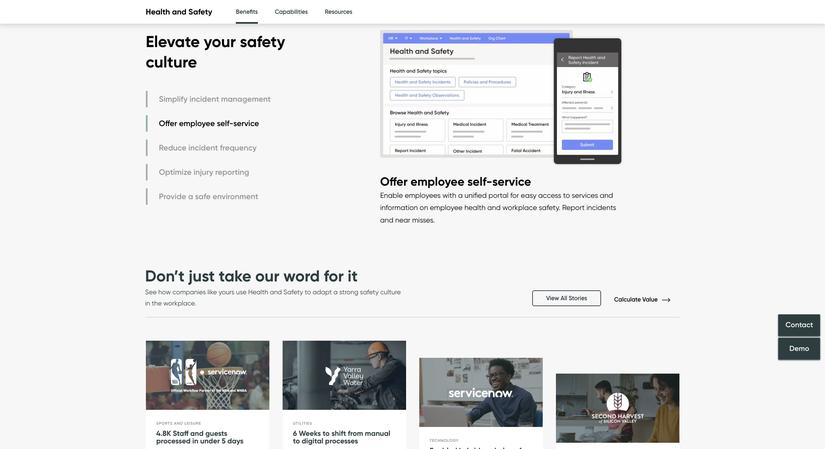 Task type: locate. For each thing, give the bounding box(es) containing it.
0 horizontal spatial safety
[[189, 7, 212, 17]]

offer for offer employee self-service enable employees with a unified portal for easy access to services and information on employee health and workplace safety. report incidents and near misses.
[[381, 174, 408, 189]]

employee down with
[[430, 204, 463, 212]]

1 horizontal spatial self-
[[468, 174, 493, 189]]

companies
[[173, 288, 206, 296]]

workplace.
[[164, 300, 196, 307]]

self- down the simplify incident management
[[217, 119, 234, 128]]

and up "elevate"
[[172, 7, 187, 17]]

a
[[459, 191, 463, 200], [188, 192, 193, 201], [334, 288, 338, 296]]

adapt
[[313, 288, 332, 296]]

enabling a hybrid workplace at servicenow image
[[420, 358, 543, 428]]

incident up offer employee self-service
[[190, 94, 219, 104]]

2 horizontal spatial a
[[459, 191, 463, 200]]

safety
[[189, 7, 212, 17], [284, 288, 303, 296]]

0 vertical spatial self-
[[217, 119, 234, 128]]

0 vertical spatial service
[[234, 119, 259, 128]]

to up report at top right
[[564, 191, 571, 200]]

and down "portal"
[[488, 204, 501, 212]]

1 vertical spatial safety
[[360, 288, 379, 296]]

1 vertical spatial self-
[[468, 174, 493, 189]]

1 horizontal spatial a
[[334, 288, 338, 296]]

in left under
[[193, 437, 199, 446]]

don't just take our word for it see how companies like yours use health and safety to adapt a strong safety culture in the workplace.
[[145, 266, 401, 307]]

word
[[284, 266, 320, 286]]

1 horizontal spatial safety
[[360, 288, 379, 296]]

1 horizontal spatial safety
[[284, 288, 303, 296]]

0 horizontal spatial self-
[[217, 119, 234, 128]]

calculate value link
[[615, 296, 681, 303]]

elevate your safety culture
[[146, 32, 285, 72]]

1 horizontal spatial in
[[193, 437, 199, 446]]

strong
[[340, 288, 359, 296]]

service up "portal"
[[493, 174, 532, 189]]

service inside offer employee self-service enable employees with a unified portal for easy access to services and information on employee health and workplace safety. report incidents and near misses.
[[493, 174, 532, 189]]

demo
[[790, 345, 810, 353]]

calculate
[[615, 296, 642, 303]]

1 horizontal spatial for
[[511, 191, 520, 200]]

2 vertical spatial employee
[[430, 204, 463, 212]]

self- up unified
[[468, 174, 493, 189]]

using digital tools to help solve hunger image
[[556, 374, 680, 444]]

optimize injury reporting
[[159, 167, 249, 177]]

take
[[219, 266, 252, 286]]

in
[[145, 300, 150, 307], [193, 437, 199, 446]]

in left the
[[145, 300, 150, 307]]

shift
[[332, 429, 346, 438]]

for up the workplace
[[511, 191, 520, 200]]

offer inside offer employee self-service enable employees with a unified portal for easy access to services and information on employee health and workplace safety. report incidents and near misses.
[[381, 174, 408, 189]]

health inside don't just take our word for it see how companies like yours use health and safety to adapt a strong safety culture in the workplace.
[[248, 288, 268, 296]]

view all stories
[[547, 295, 588, 302]]

for left it
[[324, 266, 344, 286]]

1 vertical spatial employee
[[411, 174, 465, 189]]

safety inside don't just take our word for it see how companies like yours use health and safety to adapt a strong safety culture in the workplace.
[[360, 288, 379, 296]]

benefits link
[[236, 0, 258, 26]]

simplify incident management
[[159, 94, 271, 104]]

0 horizontal spatial offer
[[159, 119, 177, 128]]

contact link
[[779, 315, 821, 337]]

0 vertical spatial culture
[[146, 52, 197, 72]]

1 vertical spatial health
[[248, 288, 268, 296]]

0 horizontal spatial safety
[[240, 32, 285, 51]]

0 horizontal spatial for
[[324, 266, 344, 286]]

0 vertical spatial safety
[[240, 32, 285, 51]]

self- inside offer employee self-service enable employees with a unified portal for easy access to services and information on employee health and workplace safety. report incidents and near misses.
[[468, 174, 493, 189]]

resources link
[[325, 0, 353, 24]]

safety.
[[539, 204, 561, 212]]

safety inside elevate your safety culture
[[240, 32, 285, 51]]

offer up reduce
[[159, 119, 177, 128]]

0 vertical spatial for
[[511, 191, 520, 200]]

manual
[[365, 429, 391, 438]]

0 vertical spatial employee
[[179, 119, 215, 128]]

easy
[[521, 191, 537, 200]]

reporting
[[215, 167, 249, 177]]

5
[[222, 437, 226, 446]]

service
[[234, 119, 259, 128], [493, 174, 532, 189]]

and right staff
[[190, 429, 204, 438]]

0 vertical spatial offer
[[159, 119, 177, 128]]

the
[[152, 300, 162, 307]]

a inside don't just take our word for it see how companies like yours use health and safety to adapt a strong safety culture in the workplace.
[[334, 288, 338, 296]]

1 horizontal spatial health
[[248, 288, 268, 296]]

self-
[[217, 119, 234, 128], [468, 174, 493, 189]]

don't
[[145, 266, 185, 286]]

misses.
[[413, 216, 435, 224]]

service for offer employee self-service
[[234, 119, 259, 128]]

1 vertical spatial culture
[[381, 288, 401, 296]]

from
[[348, 429, 364, 438]]

0 horizontal spatial a
[[188, 192, 193, 201]]

elevate
[[146, 32, 200, 51]]

0 vertical spatial incident
[[190, 94, 219, 104]]

offer employee self-service
[[159, 119, 259, 128]]

safety down benefits link
[[240, 32, 285, 51]]

in inside the "4.8k staff and guests processed in under 5 days"
[[193, 437, 199, 446]]

how
[[158, 288, 171, 296]]

offer employee self-service enable employees with a unified portal for easy access to services and information on employee health and workplace safety. report incidents and near misses.
[[381, 174, 617, 224]]

0 horizontal spatial culture
[[146, 52, 197, 72]]

all
[[561, 295, 568, 302]]

0 horizontal spatial health
[[146, 7, 170, 17]]

to inside offer employee self-service enable employees with a unified portal for easy access to services and information on employee health and workplace safety. report incidents and near misses.
[[564, 191, 571, 200]]

view
[[547, 295, 560, 302]]

report
[[563, 204, 585, 212]]

incident up the injury
[[189, 143, 218, 153]]

like
[[208, 288, 217, 296]]

and down our
[[270, 288, 282, 296]]

to
[[564, 191, 571, 200], [305, 288, 311, 296], [323, 429, 330, 438], [293, 437, 300, 446]]

1 vertical spatial safety
[[284, 288, 303, 296]]

and
[[172, 7, 187, 17], [600, 191, 614, 200], [488, 204, 501, 212], [381, 216, 394, 224], [270, 288, 282, 296], [190, 429, 204, 438]]

employee for offer employee self-service enable employees with a unified portal for easy access to services and information on employee health and workplace safety. report incidents and near misses.
[[411, 174, 465, 189]]

a left safe
[[188, 192, 193, 201]]

use
[[236, 288, 247, 296]]

guests
[[206, 429, 228, 438]]

0 horizontal spatial in
[[145, 300, 150, 307]]

1 horizontal spatial service
[[493, 174, 532, 189]]

a inside offer employee self-service enable employees with a unified portal for easy access to services and information on employee health and workplace safety. report incidents and near misses.
[[459, 191, 463, 200]]

employee up with
[[411, 174, 465, 189]]

0 horizontal spatial service
[[234, 119, 259, 128]]

unified
[[465, 191, 487, 200]]

benefits
[[236, 8, 258, 15]]

a right with
[[459, 191, 463, 200]]

1 horizontal spatial culture
[[381, 288, 401, 296]]

a left strong
[[334, 288, 338, 296]]

safety
[[240, 32, 285, 51], [360, 288, 379, 296]]

1 vertical spatial incident
[[189, 143, 218, 153]]

offer employee self-service link
[[146, 115, 273, 132]]

our
[[256, 266, 280, 286]]

4.8k
[[156, 429, 171, 438]]

1 vertical spatial in
[[193, 437, 199, 446]]

6
[[293, 429, 297, 438]]

0 vertical spatial in
[[145, 300, 150, 307]]

offer
[[159, 119, 177, 128], [381, 174, 408, 189]]

1 vertical spatial offer
[[381, 174, 408, 189]]

1 vertical spatial service
[[493, 174, 532, 189]]

employee up reduce incident frequency
[[179, 119, 215, 128]]

incidents
[[587, 204, 617, 212]]

1 horizontal spatial offer
[[381, 174, 408, 189]]

calculate value
[[615, 296, 660, 303]]

1 vertical spatial for
[[324, 266, 344, 286]]

safety right strong
[[360, 288, 379, 296]]

0 vertical spatial health
[[146, 7, 170, 17]]

offer up enable
[[381, 174, 408, 189]]

enable
[[381, 191, 403, 200]]

incident
[[190, 94, 219, 104], [189, 143, 218, 153]]

and left near
[[381, 216, 394, 224]]

processed
[[156, 437, 191, 446]]

to left adapt
[[305, 288, 311, 296]]

health
[[146, 7, 170, 17], [248, 288, 268, 296]]

service down management
[[234, 119, 259, 128]]

employee
[[179, 119, 215, 128], [411, 174, 465, 189], [430, 204, 463, 212]]

stories
[[569, 295, 588, 302]]

and up incidents
[[600, 191, 614, 200]]

make it easy for employees to help themselves image
[[381, 23, 625, 174]]

simplify incident management link
[[146, 91, 273, 107]]

optimize injury reporting link
[[146, 164, 273, 181]]



Task type: describe. For each thing, give the bounding box(es) containing it.
safe
[[195, 192, 211, 201]]

workplace
[[503, 204, 538, 212]]

demo link
[[779, 338, 821, 360]]

capabilities link
[[275, 0, 308, 24]]

employees
[[405, 191, 441, 200]]

access
[[539, 191, 562, 200]]

in inside don't just take our word for it see how companies like yours use health and safety to adapt a strong safety culture in the workplace.
[[145, 300, 150, 307]]

and inside don't just take our word for it see how companies like yours use health and safety to adapt a strong safety culture in the workplace.
[[270, 288, 282, 296]]

self- for offer employee self-service enable employees with a unified portal for easy access to services and information on employee health and workplace safety. report incidents and near misses.
[[468, 174, 493, 189]]

culture inside elevate your safety culture
[[146, 52, 197, 72]]

2022 nba all-star fans celebrate safely with servicenow image
[[146, 341, 270, 411]]

optimize
[[159, 167, 192, 177]]

on
[[420, 204, 429, 212]]

digital
[[302, 437, 324, 446]]

incident for simplify
[[190, 94, 219, 104]]

to left digital on the left bottom of page
[[293, 437, 300, 446]]

yours
[[219, 288, 235, 296]]

self- for offer employee self-service
[[217, 119, 234, 128]]

value
[[643, 296, 658, 303]]

provide a safe environment
[[159, 192, 259, 201]]

health and safety
[[146, 7, 212, 17]]

employee for offer employee self-service
[[179, 119, 215, 128]]

resources
[[325, 8, 353, 15]]

for inside don't just take our word for it see how companies like yours use health and safety to adapt a strong safety culture in the workplace.
[[324, 266, 344, 286]]

reduce
[[159, 143, 187, 153]]

see
[[145, 288, 157, 296]]

weeks
[[299, 429, 321, 438]]

portal
[[489, 191, 509, 200]]

health
[[465, 204, 486, 212]]

and inside the "4.8k staff and guests processed in under 5 days"
[[190, 429, 204, 438]]

injury
[[194, 167, 213, 177]]

near
[[396, 216, 411, 224]]

culture inside don't just take our word for it see how companies like yours use health and safety to adapt a strong safety culture in the workplace.
[[381, 288, 401, 296]]

information
[[381, 204, 418, 212]]

management
[[221, 94, 271, 104]]

staff
[[173, 429, 189, 438]]

frequency
[[220, 143, 257, 153]]

0 vertical spatial safety
[[189, 7, 212, 17]]

with
[[443, 191, 457, 200]]

4.8k staff and guests processed in under 5 days
[[156, 429, 244, 446]]

6 weeks to shift from manual to digital processes
[[293, 429, 391, 446]]

it
[[348, 266, 358, 286]]

reduce incident frequency link
[[146, 140, 273, 156]]

just
[[189, 266, 215, 286]]

incident for reduce
[[189, 143, 218, 153]]

under
[[200, 437, 220, 446]]

provide a safe environment link
[[146, 188, 273, 205]]

contact
[[786, 321, 814, 330]]

processes
[[325, 437, 358, 446]]

service for offer employee self-service enable employees with a unified portal for easy access to services and information on employee health and workplace safety. report incidents and near misses.
[[493, 174, 532, 189]]

simplify
[[159, 94, 188, 104]]

safety inside don't just take our word for it see how companies like yours use health and safety to adapt a strong safety culture in the workplace.
[[284, 288, 303, 296]]

services
[[572, 191, 599, 200]]

delivering a unified experience at yarra valley water image
[[283, 341, 406, 411]]

reduce incident frequency
[[159, 143, 257, 153]]

to left the shift
[[323, 429, 330, 438]]

your
[[204, 32, 236, 51]]

provide
[[159, 192, 186, 201]]

for inside offer employee self-service enable employees with a unified portal for easy access to services and information on employee health and workplace safety. report incidents and near misses.
[[511, 191, 520, 200]]

capabilities
[[275, 8, 308, 15]]

view all stories link
[[533, 291, 602, 306]]

environment
[[213, 192, 259, 201]]

days
[[228, 437, 244, 446]]

to inside don't just take our word for it see how companies like yours use health and safety to adapt a strong safety culture in the workplace.
[[305, 288, 311, 296]]

offer for offer employee self-service
[[159, 119, 177, 128]]



Task type: vqa. For each thing, say whether or not it's contained in the screenshot.
All
yes



